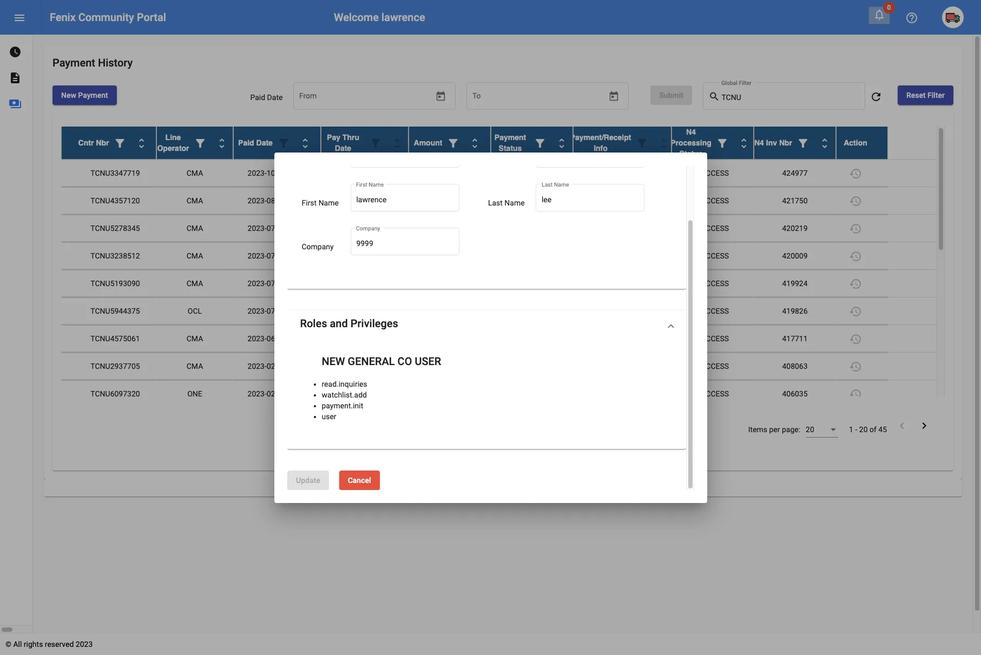 Task type: locate. For each thing, give the bounding box(es) containing it.
restore for cs_live_b1smah5fqjhf1tozbgcfkshxd4lxhzxvo6edxn1h5bf8n92fai9ino7srr
[[849, 305, 862, 318]]

filter_alt button
[[109, 132, 131, 154], [189, 132, 211, 154], [273, 132, 294, 154], [365, 132, 387, 154], [443, 132, 464, 154], [529, 132, 551, 154], [631, 132, 653, 154], [712, 132, 733, 154], [793, 132, 814, 154]]

unfold_more button down submit on the top right of the page
[[653, 132, 675, 154]]

container availability
[[32, 41, 74, 62]]

restore button
[[845, 162, 867, 184], [845, 190, 867, 212], [845, 218, 867, 239], [845, 245, 867, 267], [845, 273, 867, 294], [845, 300, 867, 322], [845, 328, 867, 350], [845, 356, 867, 377], [845, 383, 867, 405]]

restore row
[[61, 160, 937, 187], [61, 187, 937, 215], [61, 215, 937, 243], [61, 243, 937, 270], [61, 270, 937, 298], [61, 298, 937, 325], [61, 325, 937, 353], [61, 353, 937, 381], [61, 381, 937, 408]]

2023- left 25
[[346, 224, 365, 233]]

row containing filter_alt
[[61, 127, 937, 160]]

6 restore from the top
[[849, 305, 862, 318]]

nbr right cntr
[[96, 139, 109, 147]]

5 unfold_more from the left
[[469, 137, 481, 150]]

8 unfold_more button from the left
[[733, 132, 755, 154]]

4 success from the top
[[697, 252, 729, 260]]

filter_alt inside payment/receipt info filter_alt
[[636, 137, 649, 150]]

3 cma from the top
[[187, 224, 203, 233]]

8 filter_alt button from the left
[[712, 132, 733, 154]]

1 horizontal spatial 16
[[375, 197, 384, 205]]

5 unfold_more button from the left
[[464, 132, 486, 154]]

2023- down 06-
[[248, 362, 267, 371]]

payment for payment status
[[495, 133, 526, 142]]

cs_live_b1wvgn5idhw0bpmqaydqbhdcriqhg6n4nqymd0rrjxdk1vllgyrk21coi1
[[598, 362, 876, 371]]

07- left 12:44 on the left top of page
[[267, 224, 277, 233]]

1 vertical spatial 17
[[277, 362, 286, 371]]

07- for 2023-07-14 11:22
[[267, 307, 277, 316]]

1 restore button from the top
[[845, 162, 867, 184]]

7 filter_alt from the left
[[636, 137, 649, 150]]

24 left 12:44 on the left top of page
[[277, 224, 286, 233]]

grid
[[61, 127, 945, 408]]

0 horizontal spatial name
[[319, 199, 339, 207]]

2 restore from the top
[[849, 195, 862, 208]]

1 restore from the top
[[849, 167, 862, 180]]

07-
[[267, 224, 277, 233], [365, 224, 375, 233], [267, 252, 277, 260], [365, 252, 375, 260], [267, 279, 277, 288], [365, 279, 375, 288], [267, 307, 277, 316], [365, 307, 375, 316]]

756
[[443, 279, 456, 288]]

2023- up read.inquiries
[[346, 362, 365, 371]]

2023- left 19
[[346, 279, 365, 288]]

252
[[443, 224, 456, 233]]

0 vertical spatial 17
[[375, 307, 384, 316]]

2 nbr from the left
[[779, 139, 793, 147]]

unfold_more right line operator filter_alt
[[215, 137, 228, 150]]

22
[[375, 362, 384, 371]]

9 filter_alt button from the left
[[793, 132, 814, 154]]

no color image containing description
[[9, 71, 22, 84]]

reset filter button
[[898, 86, 954, 105]]

4 unfold_more from the left
[[391, 137, 404, 150]]

cma for 2023-06-02 13:12
[[187, 335, 203, 343]]

success up the cs_live_b1qf0bcwsbafpxodkznfqcegnuorrwk0ub3ntwbiuamtt33ctbrixpsl1o
[[697, 362, 729, 371]]

6 cma from the top
[[187, 335, 203, 343]]

1 20 from the left
[[806, 426, 815, 434]]

07- up 2023-07-17
[[365, 279, 375, 288]]

payment inside navigation
[[32, 99, 66, 109]]

408063
[[782, 362, 808, 371]]

2023- for 2023-07-17
[[346, 307, 365, 316]]

1 horizontal spatial 20
[[860, 426, 868, 434]]

2023- for 2023-02-17 14:33
[[248, 362, 267, 371]]

fenix
[[50, 11, 76, 24]]

2023- down the 2023-08-16 12:18 at the top left of the page
[[248, 224, 267, 233]]

no color image
[[13, 12, 26, 25], [906, 12, 919, 25], [9, 45, 22, 58], [709, 90, 722, 103], [870, 91, 883, 104], [9, 97, 22, 110], [113, 137, 126, 150], [194, 137, 207, 150], [369, 137, 382, 150], [391, 137, 404, 150], [447, 137, 460, 150], [534, 137, 547, 150], [555, 137, 568, 150], [797, 137, 810, 150], [849, 195, 862, 208], [849, 278, 862, 291], [849, 305, 862, 318], [849, 361, 862, 374]]

5 column header from the left
[[409, 127, 491, 159]]

16 left 12:18 at top
[[277, 197, 286, 205]]

unfold_more left payment status
[[469, 137, 481, 150]]

date
[[267, 93, 283, 102], [256, 139, 273, 147], [335, 144, 351, 153]]

8 restore button from the top
[[845, 356, 867, 377]]

17 for 02-
[[277, 362, 286, 371]]

restore for cs_live_b1dmomsokpu55oajdwuu2uklt5rearkivtsvhfuvxkuqsiilhkhp1ce9zz
[[849, 195, 862, 208]]

9 restore from the top
[[849, 388, 862, 401]]

6 restore button from the top
[[845, 300, 867, 322]]

2023- left 18
[[248, 279, 267, 288]]

07- for 2023-07-25
[[365, 224, 375, 233]]

16 up 25
[[375, 197, 384, 205]]

02
[[277, 335, 286, 343]]

8 success from the top
[[697, 362, 729, 371]]

0 vertical spatial n4
[[686, 128, 696, 136]]

payment right new
[[78, 91, 108, 100]]

2 filter_alt button from the left
[[189, 132, 211, 154]]

cs_live_b1zunyzxazjxpjtelq8s0fuhkexjwibieicnwh5yxjjzflfulwgv8grkbg
[[598, 224, 860, 233]]

name right first
[[319, 199, 339, 207]]

0 horizontal spatial 24
[[277, 224, 286, 233]]

no color image for cs_live_b1dmomsokpu55oajdwuu2uklt5rearkivtsvhfuvxkuqsiilhkhp1ce9zz's restore 'button'
[[849, 195, 862, 208]]

success up cs_live_b1smah5fqjhf1tozbgcfkshxd4lxhzxvo6edxn1h5bf8n92fai9ino7srr link
[[697, 279, 729, 288]]

submit button
[[651, 86, 692, 105]]

5 restore button from the top
[[845, 273, 867, 294]]

filter_alt right amount
[[447, 137, 460, 150]]

no color image containing help_outline
[[906, 12, 919, 25]]

5 filter_alt button from the left
[[443, 132, 464, 154]]

17 left 14:33
[[277, 362, 286, 371]]

9 restore row from the top
[[61, 381, 937, 408]]

no color image inside navigate_before button
[[896, 420, 909, 433]]

unfold_more button for filter_alt
[[464, 132, 486, 154]]

8 filter_alt from the left
[[716, 137, 729, 150]]

4 completed from the top
[[510, 307, 554, 316]]

no color image containing navigate_before
[[896, 420, 909, 433]]

reserved
[[45, 640, 74, 649]]

10-
[[267, 169, 277, 178]]

20
[[806, 426, 815, 434], [860, 426, 868, 434]]

08- up 2023-07-25
[[365, 197, 375, 205]]

completed for cs_live_b1zrxrhs5avd0ugplh3heoyvhdypoqmktg3aaai4ged6x0atshkfkewmvx
[[510, 279, 554, 288]]

17 for 07-
[[375, 307, 384, 316]]

payment down to date field
[[495, 133, 526, 142]]

new payment
[[61, 91, 108, 100]]

unfold_more for nbr
[[135, 137, 148, 150]]

9 success from the top
[[697, 390, 729, 398]]

1 filter_alt button from the left
[[109, 132, 131, 154]]

1 horizontal spatial n4
[[755, 139, 764, 147]]

payments
[[9, 97, 22, 110]]

2 16 from the left
[[375, 197, 384, 205]]

02- down read.inquiries
[[365, 390, 375, 398]]

filter_alt right payment status
[[534, 137, 547, 150]]

unfold_more left pay
[[299, 137, 312, 150]]

1 horizontal spatial 08-
[[365, 197, 375, 205]]

unfold_more button left line
[[131, 132, 152, 154]]

unfold_more button left the info at the right of page
[[551, 132, 573, 154]]

2023- for 2023-07-24 12:44
[[248, 224, 267, 233]]

roles
[[300, 317, 327, 330]]

per
[[770, 426, 780, 434]]

Global Filter field
[[722, 94, 860, 102]]

restore
[[849, 167, 862, 180], [849, 195, 862, 208], [849, 223, 862, 236], [849, 250, 862, 263], [849, 278, 862, 291], [849, 305, 862, 318], [849, 333, 862, 346], [849, 361, 862, 374], [849, 388, 862, 401]]

2023- down 10- on the top left of page
[[248, 197, 267, 205]]

tcnu6097320
[[91, 390, 140, 398]]

user
[[415, 355, 441, 368]]

unfold_more for operator
[[215, 137, 228, 150]]

2023-02-17 14:33
[[248, 362, 307, 371]]

tcnu3347719
[[91, 169, 140, 178]]

08- for 2023-08-16 12:18
[[267, 197, 277, 205]]

amount
[[414, 139, 443, 147]]

success down cs_live_b1wvgn5idhw0bpmqaydqbhdcriqhg6n4nqymd0rrjxdk1vllgyrk21coi1 link in the bottom right of the page
[[697, 390, 729, 398]]

08- left 12:18 at top
[[267, 197, 277, 205]]

no color image containing navigate_next
[[918, 420, 931, 433]]

filter_alt up 04 on the top of the page
[[277, 137, 290, 150]]

restore button for cs_live_b1zrxrhs5avd0ugplh3heoyvhdypoqmktg3aaai4ged6x0atshkfkewmvx
[[845, 273, 867, 294]]

column header
[[61, 127, 156, 159], [156, 127, 233, 159], [233, 127, 321, 159], [321, 127, 409, 159], [409, 127, 491, 159], [491, 127, 573, 159], [570, 127, 675, 159], [671, 127, 755, 159], [754, 127, 836, 159]]

n4 left inv
[[755, 139, 764, 147]]

no color image inside menu button
[[13, 12, 26, 25]]

payment
[[53, 56, 95, 69], [78, 91, 108, 100], [32, 99, 66, 109], [495, 133, 526, 142]]

1 unfold_more from the left
[[135, 137, 148, 150]]

no color image for restore 'button' corresponding to cs_live_b1zrxrhs5avd0ugplh3heoyvhdypoqmktg3aaai4ged6x0atshkfkewmvx
[[849, 278, 862, 291]]

07- left 16:02
[[267, 252, 277, 260]]

2 unfold_more from the left
[[215, 137, 228, 150]]

1 horizontal spatial status
[[680, 149, 703, 158]]

0 horizontal spatial status
[[499, 144, 522, 153]]

4 restore button from the top
[[845, 245, 867, 267]]

9 unfold_more button from the left
[[814, 132, 836, 154]]

2023-08-16
[[346, 197, 384, 205]]

payment.init
[[322, 402, 363, 410]]

1 cma from the top
[[187, 169, 203, 178]]

7 unfold_more button from the left
[[653, 132, 675, 154]]

3 unfold_more from the left
[[299, 137, 312, 150]]

cs_live_b1ichpd6imifomqy0khxkeg1uaszi7hrho0cxbjewh1vk1ae3bwpqcmqft link
[[598, 335, 881, 343]]

1 16 from the left
[[277, 197, 286, 205]]

date inside pay thru date
[[335, 144, 351, 153]]

2 restore row from the top
[[61, 187, 937, 215]]

1 column header from the left
[[61, 127, 156, 159]]

6 success from the top
[[697, 307, 729, 316]]

cs_live_b1qf0bcwsbafpxodkznfqcegnuorrwk0ub3ntwbiuamtt33ctbrixpsl1o link
[[598, 390, 879, 398]]

n4 inside n4 inv nbr filter_alt
[[755, 139, 764, 147]]

no color image inside refresh button
[[870, 91, 883, 104]]

1 - 20 of 45
[[849, 426, 887, 434]]

1 08- from the left
[[267, 197, 277, 205]]

paid date
[[250, 93, 283, 102]]

description
[[9, 71, 22, 84]]

n4 inside n4 processing status filter_alt
[[686, 128, 696, 136]]

navigation containing watch_later
[[0, 35, 74, 117]]

2023- for 2023-07-19
[[346, 279, 365, 288]]

filter_alt right the info at the right of page
[[636, 137, 649, 150]]

payment down inquiries
[[32, 99, 66, 109]]

unfold_more left operator
[[135, 137, 148, 150]]

nbr right inv
[[779, 139, 793, 147]]

unfold_more left inv
[[738, 137, 751, 150]]

20 right -
[[860, 426, 868, 434]]

success for 417711
[[697, 335, 729, 343]]

history
[[98, 56, 133, 69]]

payment for payment
[[32, 99, 66, 109]]

7 restore button from the top
[[845, 328, 867, 350]]

new
[[61, 91, 76, 100]]

date down thru
[[335, 144, 351, 153]]

payment status
[[495, 133, 526, 153]]

no color image containing refresh
[[870, 91, 883, 104]]

2023- for 2023-06-02 13:12
[[248, 335, 267, 343]]

name right the last on the top of the page
[[505, 199, 525, 207]]

9 column header from the left
[[754, 127, 836, 159]]

filter_alt right operator
[[194, 137, 207, 150]]

7 filter_alt button from the left
[[631, 132, 653, 154]]

unfold_more button left amount
[[387, 132, 408, 154]]

success for 424977
[[697, 169, 729, 178]]

07- up 2023-07-24
[[365, 224, 375, 233]]

row
[[61, 127, 937, 160]]

success down n4 processing status filter_alt
[[697, 169, 729, 178]]

filter_alt button for inv
[[793, 132, 814, 154]]

no color image for the filter_alt popup button corresponding to filter_alt
[[447, 137, 460, 150]]

unfold_more left the processing
[[657, 137, 670, 150]]

1 horizontal spatial 17
[[375, 307, 384, 316]]

status down to date field
[[499, 144, 522, 153]]

9 restore button from the top
[[845, 383, 867, 405]]

2023- up 2023-07-25
[[346, 197, 365, 205]]

7 success from the top
[[697, 335, 729, 343]]

20 right page:
[[806, 426, 815, 434]]

2023- left 21
[[248, 252, 267, 260]]

18
[[277, 279, 286, 288]]

3 restore row from the top
[[61, 215, 937, 243]]

2 20 from the left
[[860, 426, 868, 434]]

unfold_more button
[[131, 132, 152, 154], [211, 132, 233, 154], [294, 132, 316, 154], [387, 132, 408, 154], [464, 132, 486, 154], [551, 132, 573, 154], [653, 132, 675, 154], [733, 132, 755, 154], [814, 132, 836, 154]]

date inside paid date filter_alt
[[256, 139, 273, 147]]

rights
[[24, 640, 43, 649]]

16
[[277, 197, 286, 205], [375, 197, 384, 205]]

3 unfold_more button from the left
[[294, 132, 316, 154]]

2023- left 04 on the top of the page
[[248, 169, 267, 178]]

2023-07-24
[[346, 252, 384, 260]]

page:
[[782, 426, 801, 434]]

2023- for 2023-07-18 13:17
[[248, 279, 267, 288]]

424977
[[782, 169, 808, 178]]

02- left 13:25
[[267, 390, 277, 398]]

name for first name
[[319, 199, 339, 207]]

items per page:
[[749, 426, 801, 434]]

restore for cs_live_b1ichpd6imifomqy0khxkeg1uaszi7hrho0cxbjewh1vk1ae3bwpqcmqft
[[849, 333, 862, 346]]

07- for 2023-07-19
[[365, 279, 375, 288]]

date for paid date filter_alt
[[256, 139, 273, 147]]

no color image containing menu
[[13, 12, 26, 25]]

community
[[78, 11, 134, 24]]

1 horizontal spatial 24
[[375, 252, 384, 260]]

17
[[375, 307, 384, 316], [277, 362, 286, 371]]

cma for 2023-10-04 13:03
[[187, 169, 203, 178]]

1 horizontal spatial name
[[505, 199, 525, 207]]

2 restore button from the top
[[845, 190, 867, 212]]

1 unfold_more button from the left
[[131, 132, 152, 154]]

success down cs_live_b1zunyzxazjxpjtelq8s0fuhkexjwibieicnwh5yxjjzflfulwgv8grkbg
[[697, 252, 729, 260]]

1 nbr from the left
[[96, 139, 109, 147]]

paid for paid date
[[250, 93, 265, 102]]

2023-10-04 13:03
[[248, 169, 307, 178]]

7 cma from the top
[[187, 362, 203, 371]]

unfold_more button left inv
[[733, 132, 755, 154]]

None field
[[356, 196, 454, 204], [542, 196, 639, 204], [356, 240, 454, 248], [356, 196, 454, 204], [542, 196, 639, 204], [356, 240, 454, 248]]

unfold_more for info
[[657, 137, 670, 150]]

roles and privileges button
[[287, 311, 686, 345]]

2 name from the left
[[505, 199, 525, 207]]

4 restore from the top
[[849, 250, 862, 263]]

payment down container
[[53, 56, 95, 69]]

2023- up roles and privileges
[[346, 307, 365, 316]]

action
[[844, 139, 868, 147]]

1 vertical spatial n4
[[755, 139, 764, 147]]

paid up 2023-10-04 13:03
[[238, 139, 254, 147]]

restore button for cs_live_b1wvgn5idhw0bpmqaydqbhdcriqhg6n4nqymd0rrjxdk1vllgyrk21coi1
[[845, 356, 867, 377]]

help_outline
[[906, 12, 919, 25]]

2023- left '02'
[[248, 335, 267, 343]]

25
[[375, 224, 384, 233]]

cma for 2023-07-24 12:44
[[187, 224, 203, 233]]

02- up 2023-02-07
[[365, 362, 375, 371]]

16 for 2023-08-16 12:18
[[277, 197, 286, 205]]

success
[[697, 169, 729, 178], [697, 197, 729, 205], [697, 224, 729, 233], [697, 252, 729, 260], [697, 279, 729, 288], [697, 307, 729, 316], [697, 335, 729, 343], [697, 362, 729, 371], [697, 390, 729, 398]]

24 up 19
[[375, 252, 384, 260]]

1 vertical spatial paid
[[238, 139, 254, 147]]

1 horizontal spatial nbr
[[779, 139, 793, 147]]

8 restore from the top
[[849, 361, 862, 374]]

2 filter_alt from the left
[[194, 137, 207, 150]]

nbr inside n4 inv nbr filter_alt
[[779, 139, 793, 147]]

3 restore button from the top
[[845, 218, 867, 239]]

success up cs_live_b1zunyzxazjxpjtelq8s0fuhkexjwibieicnwh5yxjjzflfulwgv8grkbg link at the right top of the page
[[697, 197, 729, 205]]

2023- for 2023-08-16
[[346, 197, 365, 205]]

02- left 14:33
[[267, 362, 277, 371]]

filter_alt right thru
[[369, 137, 382, 150]]

restore button for cs_live_b1qf0bcwsbafpxodkznfqcegnuorrwk0ub3ntwbiuamtt33ctbrixpsl1o
[[845, 383, 867, 405]]

0 horizontal spatial n4
[[686, 128, 696, 136]]

07- up privileges
[[365, 307, 375, 316]]

2023-07-17
[[346, 307, 384, 316]]

one
[[187, 390, 202, 398]]

2023- up 2023-07-19
[[346, 252, 365, 260]]

status down the processing
[[680, 149, 703, 158]]

payment inside new payment button
[[78, 91, 108, 100]]

3 success from the top
[[697, 224, 729, 233]]

2023- left "14"
[[248, 307, 267, 316]]

success for 420009
[[697, 252, 729, 260]]

status inside payment status
[[499, 144, 522, 153]]

filter_alt inside line operator filter_alt
[[194, 137, 207, 150]]

paid inside paid date filter_alt
[[238, 139, 254, 147]]

no color image for refresh button
[[870, 91, 883, 104]]

9 unfold_more from the left
[[819, 137, 832, 150]]

unfold_more left the info at the right of page
[[555, 137, 568, 150]]

3 filter_alt from the left
[[277, 137, 290, 150]]

payment inside column header
[[495, 133, 526, 142]]

©
[[5, 640, 11, 649]]

0 horizontal spatial 17
[[277, 362, 286, 371]]

no color image inside navigation
[[9, 71, 22, 84]]

17 up privileges
[[375, 307, 384, 316]]

cs_live_b1zrxrhs5avd0ugplh3heoyvhdypoqmktg3aaai4ged6x0atshkfkewmvx
[[598, 279, 881, 288]]

restore button for cs_live_b1ugcrsnvtccmyrvx5oktihzveetrp2m3nyoj9e4jbuha2gh8ybysxizqp
[[845, 162, 867, 184]]

1 vertical spatial 24
[[375, 252, 384, 260]]

6 unfold_more from the left
[[555, 137, 568, 150]]

7 unfold_more from the left
[[657, 137, 670, 150]]

1 completed from the top
[[510, 169, 554, 178]]

04
[[277, 169, 286, 178]]

n4 up the processing
[[686, 128, 696, 136]]

date up 10- on the top left of page
[[256, 139, 273, 147]]

tcnu5944375
[[91, 307, 140, 316]]

3 restore from the top
[[849, 223, 862, 236]]

3 completed from the top
[[510, 279, 554, 288]]

2 success from the top
[[697, 197, 729, 205]]

4 cma from the top
[[187, 252, 203, 260]]

8 unfold_more from the left
[[738, 137, 751, 150]]

0 horizontal spatial 08-
[[267, 197, 277, 205]]

completed
[[510, 169, 554, 178], [510, 197, 554, 205], [510, 279, 554, 288], [510, 307, 554, 316]]

reset filter
[[907, 91, 945, 100]]

0 horizontal spatial nbr
[[96, 139, 109, 147]]

cs_live_b1smah5fqjhf1tozbgcfkshxd4lxhzxvo6edxn1h5bf8n92fai9ino7srr link
[[598, 307, 871, 316]]

unfold_more button left pay
[[294, 132, 316, 154]]

cs_live_b1ichpd6imifomqy0khxkeg1uaszi7hrho0cxbjewh1vk1ae3bwpqcmqft
[[598, 335, 881, 343]]

status
[[499, 144, 522, 153], [680, 149, 703, 158]]

2023- down read.inquiries
[[346, 390, 365, 398]]

date up paid date filter_alt
[[267, 93, 283, 102]]

navigation
[[0, 35, 74, 117]]

0 vertical spatial paid
[[250, 93, 265, 102]]

restore for cs_live_b1zunyzxazjxpjtelq8s0fuhkexjwibieicnwh5yxjjzflfulwgv8grkbg
[[849, 223, 862, 236]]

no color image for cs_live_b1wvgn5idhw0bpmqaydqbhdcriqhg6n4nqymd0rrjxdk1vllgyrk21coi1 restore 'button'
[[849, 361, 862, 374]]

unfold_more button left "action"
[[814, 132, 836, 154]]

unfold_more left amount
[[391, 137, 404, 150]]

filter_alt up tcnu3347719
[[113, 137, 126, 150]]

07- left 11:22
[[267, 307, 277, 316]]

pay thru date
[[327, 133, 359, 153]]

2 08- from the left
[[365, 197, 375, 205]]

1 success from the top
[[697, 169, 729, 178]]

unfold_more left "action"
[[819, 137, 832, 150]]

thru
[[343, 133, 359, 142]]

action column header
[[836, 127, 888, 159]]

success down cs_live_b1smah5fqjhf1tozbgcfkshxd4lxhzxvo6edxn1h5bf8n92fai9ino7srr
[[697, 335, 729, 343]]

unfold_more button right line operator filter_alt
[[211, 132, 233, 154]]

6 restore row from the top
[[61, 298, 937, 325]]

2023- for 2023-07-21 16:02
[[248, 252, 267, 260]]

no color image for the filter_alt popup button related to nbr
[[113, 137, 126, 150]]

2 completed from the top
[[510, 197, 554, 205]]

5 restore from the top
[[849, 278, 862, 291]]

inv
[[766, 139, 777, 147]]

no color image for cs_live_b1smah5fqjhf1tozbgcfkshxd4lxhzxvo6edxn1h5bf8n92fai9ino7srr's restore 'button'
[[849, 305, 862, 318]]

3 filter_alt button from the left
[[273, 132, 294, 154]]

paid for paid date filter_alt
[[238, 139, 254, 147]]

cell
[[409, 187, 491, 214], [491, 215, 573, 242], [491, 243, 573, 270], [321, 325, 409, 352], [409, 325, 491, 352], [491, 325, 573, 352], [409, 353, 491, 380], [491, 353, 573, 380], [409, 381, 491, 408], [491, 381, 573, 408]]

5 success from the top
[[697, 279, 729, 288]]

no color image containing notifications_none
[[873, 8, 886, 21]]

0 vertical spatial 24
[[277, 224, 286, 233]]

unfold_more for inv
[[819, 137, 832, 150]]

1 name from the left
[[319, 199, 339, 207]]

success down cs_live_b1zrxrhs5avd0ugplh3heoyvhdypoqmktg3aaai4ged6x0atshkfkewmvx at top right
[[697, 307, 729, 316]]

success down cs_live_b1dmomsokpu55oajdwuu2uklt5rearkivtsvhfuvxkuqsiilhkhp1ce9zz link
[[697, 224, 729, 233]]

16 for 2023-08-16
[[375, 197, 384, 205]]

0 horizontal spatial 16
[[277, 197, 286, 205]]

first
[[302, 199, 317, 207]]

payment/receipt
[[570, 133, 631, 142]]

2023- for 2023-07-14 11:22
[[248, 307, 267, 316]]

2023- left 06
[[248, 390, 267, 398]]

2023- for 2023-08-16 12:18
[[248, 197, 267, 205]]

menu
[[13, 12, 26, 25]]

07- up 2023-07-19
[[365, 252, 375, 260]]

0 horizontal spatial 20
[[806, 426, 815, 434]]

07- left 13:17
[[267, 279, 277, 288]]

read.inquiries watchlist.add payment.init user
[[322, 380, 367, 421]]

2 cma from the top
[[187, 197, 203, 205]]

watchlist.add
[[322, 391, 367, 399]]

restore for cs_live_b1ugcrsnvtccmyrvx5oktihzveetrp2m3nyoj9e4jbuha2gh8ybysxizqp
[[849, 167, 862, 180]]

no color image inside help_outline "popup button"
[[906, 12, 919, 25]]

paid up paid date filter_alt
[[250, 93, 265, 102]]

2023-08-16 12:18
[[248, 197, 307, 205]]

07- for 2023-07-24 12:44
[[267, 224, 277, 233]]

filter_alt right the processing
[[716, 137, 729, 150]]

no color image for help_outline "popup button"
[[906, 12, 919, 25]]

unfold_more button left payment status
[[464, 132, 486, 154]]

cma
[[187, 169, 203, 178], [187, 197, 203, 205], [187, 224, 203, 233], [187, 252, 203, 260], [187, 279, 203, 288], [187, 335, 203, 343], [187, 362, 203, 371]]

portal
[[137, 11, 166, 24]]

no color image containing search
[[709, 90, 722, 103]]

cancel button
[[340, 471, 380, 490]]

no color image inside the navigate_next button
[[918, 420, 931, 433]]

filter_alt up 424977 at the top right
[[797, 137, 810, 150]]

watch_later
[[9, 45, 22, 58]]

2023- for 2023-02-22
[[346, 362, 365, 371]]

lawrence
[[382, 11, 425, 24]]

5 cma from the top
[[187, 279, 203, 288]]

no color image
[[873, 8, 886, 21], [9, 71, 22, 84], [135, 137, 148, 150], [215, 137, 228, 150], [277, 137, 290, 150], [299, 137, 312, 150], [469, 137, 481, 150], [636, 137, 649, 150], [657, 137, 670, 150], [716, 137, 729, 150], [738, 137, 751, 150], [819, 137, 832, 150], [849, 167, 862, 180], [849, 223, 862, 236], [849, 250, 862, 263], [849, 333, 862, 346], [849, 388, 862, 401], [896, 420, 909, 433], [918, 420, 931, 433]]

6 filter_alt button from the left
[[529, 132, 551, 154]]

2 unfold_more button from the left
[[211, 132, 233, 154]]



Task type: vqa. For each thing, say whether or not it's contained in the screenshot.
the - link related to SEGU4697715
no



Task type: describe. For each thing, give the bounding box(es) containing it.
filter_alt inside n4 processing status filter_alt
[[716, 137, 729, 150]]

08- for 2023-08-16
[[365, 197, 375, 205]]

8 restore row from the top
[[61, 353, 937, 381]]

update button
[[287, 471, 329, 490]]

16:02
[[288, 252, 307, 260]]

completed for cs_live_b1ugcrsnvtccmyrvx5oktihzveetrp2m3nyoj9e4jbuha2gh8ybysxizqp
[[510, 169, 554, 178]]

nbr inside cntr nbr filter_alt
[[96, 139, 109, 147]]

7 restore row from the top
[[61, 325, 937, 353]]

cma for 2023-07-21 16:02
[[187, 252, 203, 260]]

restore button for cs_live_b1lldcahtnj7lgga89rti3ndhskd2jvyaowaje8jrgt8szqdgtn3vfsdj3
[[845, 245, 867, 267]]

line operator filter_alt
[[157, 133, 207, 153]]

filter_alt button for filter_alt
[[443, 132, 464, 154]]

amount filter_alt
[[414, 137, 460, 150]]

2023-07-24 12:44
[[248, 224, 307, 233]]

all
[[13, 640, 22, 649]]

2023-06-02 13:12
[[248, 335, 307, 343]]

navigate_next button
[[915, 419, 934, 435]]

search
[[709, 91, 720, 102]]

no color image containing payments
[[9, 97, 22, 110]]

07- for 2023-07-24
[[365, 252, 375, 260]]

8 column header from the left
[[671, 127, 755, 159]]

5 filter_alt from the left
[[447, 137, 460, 150]]

07- for 2023-07-21 16:02
[[267, 252, 277, 260]]

restore for cs_live_b1wvgn5idhw0bpmqaydqbhdcriqhg6n4nqymd0rrjxdk1vllgyrk21coi1
[[849, 361, 862, 374]]

no color image containing watch_later
[[9, 45, 22, 58]]

cma for 2023-07-18 13:17
[[187, 279, 203, 288]]

unfold_more button for processing
[[733, 132, 755, 154]]

6 column header from the left
[[491, 127, 573, 159]]

status inside n4 processing status filter_alt
[[680, 149, 703, 158]]

update
[[296, 476, 320, 485]]

4 filter_alt button from the left
[[365, 132, 387, 154]]

filter_alt button for operator
[[189, 132, 211, 154]]

grid containing filter_alt
[[61, 127, 945, 408]]

5 restore row from the top
[[61, 270, 937, 298]]

cs_live_b1dmomsokpu55oajdwuu2uklt5rearkivtsvhfuvxkuqsiilhkhp1ce9zz
[[598, 197, 869, 205]]

cma for 2023-08-16 12:18
[[187, 197, 203, 205]]

tcnu4575061
[[91, 335, 140, 343]]

completed for cs_live_b1dmomsokpu55oajdwuu2uklt5rearkivtsvhfuvxkuqsiilhkhp1ce9zz
[[510, 197, 554, 205]]

2023-07-21 16:02
[[248, 252, 307, 260]]

4 unfold_more button from the left
[[387, 132, 408, 154]]

success for 406035
[[697, 390, 729, 398]]

2 column header from the left
[[156, 127, 233, 159]]

restore button for cs_live_b1ichpd6imifomqy0khxkeg1uaszi7hrho0cxbjewh1vk1ae3bwpqcmqft
[[845, 328, 867, 350]]

success for 408063
[[697, 362, 729, 371]]

restore button for cs_live_b1dmomsokpu55oajdwuu2uklt5rearkivtsvhfuvxkuqsiilhkhp1ce9zz
[[845, 190, 867, 212]]

07
[[375, 390, 384, 398]]

02- for 22
[[365, 362, 375, 371]]

4 filter_alt from the left
[[369, 137, 382, 150]]

6 unfold_more button from the left
[[551, 132, 573, 154]]

-
[[856, 426, 858, 434]]

no color image for the filter_alt popup button for inv
[[797, 137, 810, 150]]

2023-07-18 13:17
[[248, 279, 307, 288]]

navigate_before
[[896, 420, 909, 433]]

restore for cs_live_b1lldcahtnj7lgga89rti3ndhskd2jvyaowaje8jrgt8szqdgtn3vfsdj3
[[849, 250, 862, 263]]

02- for 07
[[365, 390, 375, 398]]

420009
[[782, 252, 808, 260]]

unfold_more button for nbr
[[131, 132, 152, 154]]

welcome
[[334, 11, 379, 24]]

From date field
[[299, 94, 408, 102]]

1 filter_alt from the left
[[113, 137, 126, 150]]

© all rights reserved 2023
[[5, 640, 93, 649]]

To date field
[[473, 94, 581, 102]]

02- for 06
[[267, 390, 277, 398]]

13:17
[[288, 279, 307, 288]]

173.25
[[438, 307, 462, 316]]

payment for payment history
[[53, 56, 95, 69]]

success for 419924
[[697, 279, 729, 288]]

3 column header from the left
[[233, 127, 321, 159]]

row inside grid
[[61, 127, 937, 160]]

paid date filter_alt
[[238, 137, 290, 150]]

cma for 2023-02-17 14:33
[[187, 362, 203, 371]]

cs_live_b1lldcahtnj7lgga89rti3ndhskd2jvyaowaje8jrgt8szqdgtn3vfsdj3
[[598, 252, 871, 260]]

filter_alt button for date
[[273, 132, 294, 154]]

unfold_more button for date
[[294, 132, 316, 154]]

date for paid date
[[267, 93, 283, 102]]

9 filter_alt from the left
[[797, 137, 810, 150]]

unfold_more button for inv
[[814, 132, 836, 154]]

unfold_more button for info
[[653, 132, 675, 154]]

new payment button
[[53, 86, 117, 105]]

07- for 2023-07-18 13:17
[[267, 279, 277, 288]]

4 column header from the left
[[321, 127, 409, 159]]

restore button for cs_live_b1zunyzxazjxpjtelq8s0fuhkexjwibieicnwh5yxjjzflfulwgv8grkbg
[[845, 218, 867, 239]]

cs_live_b1ugcrsnvtccmyrvx5oktihzveetrp2m3nyoj9e4jbuha2gh8ybysxizqp link
[[598, 169, 872, 178]]

of
[[870, 426, 877, 434]]

unfold_more button for operator
[[211, 132, 233, 154]]

12:44
[[288, 224, 307, 233]]

menu button
[[9, 6, 30, 28]]

no color image for menu button
[[13, 12, 26, 25]]

tcnu5278345
[[91, 224, 140, 233]]

success for 419826
[[697, 307, 729, 316]]

7 column header from the left
[[570, 127, 675, 159]]

cs_live_b1zrxrhs5avd0ugplh3heoyvhdypoqmktg3aaai4ged6x0atshkfkewmvx link
[[598, 279, 881, 288]]

06
[[277, 390, 286, 398]]

504
[[443, 252, 456, 260]]

user
[[322, 412, 337, 421]]

completed for cs_live_b1smah5fqjhf1tozbgcfkshxd4lxhzxvo6edxn1h5bf8n92fai9ino7srr
[[510, 307, 554, 316]]

general
[[348, 355, 395, 368]]

unfold_more for processing
[[738, 137, 751, 150]]

2023-07-19
[[346, 279, 384, 288]]

tcnu2937705
[[91, 362, 140, 371]]

21
[[277, 252, 286, 260]]

11:22
[[288, 307, 307, 316]]

2023- for 2023-07-24
[[346, 252, 365, 260]]

tcnu5193090
[[91, 279, 140, 288]]

2023- for 2023-10-04 13:03
[[248, 169, 267, 178]]

co
[[398, 355, 412, 368]]

navigate_before button
[[893, 419, 912, 435]]

notifications_none
[[873, 8, 886, 21]]

payment/receipt info filter_alt
[[570, 133, 649, 153]]

cs_live_b1qf0bcwsbafpxodkznfqcegnuorrwk0ub3ntwbiuamtt33ctbrixpsl1o
[[598, 390, 879, 398]]

6 filter_alt from the left
[[534, 137, 547, 150]]

no color image inside notifications_none 'popup button'
[[873, 8, 886, 21]]

restore for cs_live_b1qf0bcwsbafpxodkznfqcegnuorrwk0ub3ntwbiuamtt33ctbrixpsl1o
[[849, 388, 862, 401]]

12:18
[[288, 197, 307, 205]]

13:12
[[288, 335, 307, 343]]

n4 inv nbr filter_alt
[[755, 137, 810, 150]]

filter
[[928, 91, 945, 100]]

new general co user
[[322, 355, 441, 368]]

last
[[488, 199, 503, 207]]

2023- for 2023-07-25
[[346, 224, 365, 233]]

1 restore row from the top
[[61, 160, 937, 187]]

419826
[[782, 307, 808, 316]]

privileges
[[351, 317, 398, 330]]

notifications_none button
[[869, 6, 891, 24]]

name for last name
[[505, 199, 525, 207]]

unfold_more for filter_alt
[[469, 137, 481, 150]]

restore button for cs_live_b1smah5fqjhf1tozbgcfkshxd4lxhzxvo6edxn1h5bf8n92fai9ino7srr
[[845, 300, 867, 322]]

last name
[[488, 199, 525, 207]]

first name
[[302, 199, 339, 207]]

success for 421750
[[697, 197, 729, 205]]

13:25
[[288, 390, 307, 398]]

07- for 2023-07-17
[[365, 307, 375, 316]]

no color image for 6th the filter_alt popup button from the left
[[534, 137, 547, 150]]

02- for 17
[[267, 362, 277, 371]]

cs_live_b1smah5fqjhf1tozbgcfkshxd4lxhzxvo6edxn1h5bf8n92fai9ino7srr
[[598, 307, 871, 316]]

no color image for operator's the filter_alt popup button
[[194, 137, 207, 150]]

restore for cs_live_b1zrxrhs5avd0ugplh3heoyvhdypoqmktg3aaai4ged6x0atshkfkewmvx
[[849, 278, 862, 291]]

24 for 2023-07-24 12:44
[[277, 224, 286, 233]]

cs_live_b1lldcahtnj7lgga89rti3ndhskd2jvyaowaje8jrgt8szqdgtn3vfsdj3 link
[[598, 252, 871, 260]]

filter_alt button for info
[[631, 132, 653, 154]]

tcnu4357120
[[91, 197, 140, 205]]

no color image for sixth the filter_alt popup button from the right
[[369, 137, 382, 150]]

4 restore row from the top
[[61, 243, 937, 270]]

2023-02-22
[[346, 362, 384, 371]]

2023-02-07
[[346, 390, 384, 398]]

availability
[[32, 52, 74, 62]]

2023- for 2023-02-07
[[346, 390, 365, 398]]

pay
[[327, 133, 340, 142]]

19
[[375, 279, 384, 288]]

n4 for n4 inv nbr filter_alt
[[755, 139, 764, 147]]

24 for 2023-07-24
[[375, 252, 384, 260]]

company
[[302, 243, 334, 251]]

cntr
[[78, 139, 94, 147]]

cs_live_b1wvgn5idhw0bpmqaydqbhdcriqhg6n4nqymd0rrjxdk1vllgyrk21coi1 link
[[598, 362, 876, 371]]

45
[[879, 426, 887, 434]]

ocl
[[188, 307, 202, 316]]



